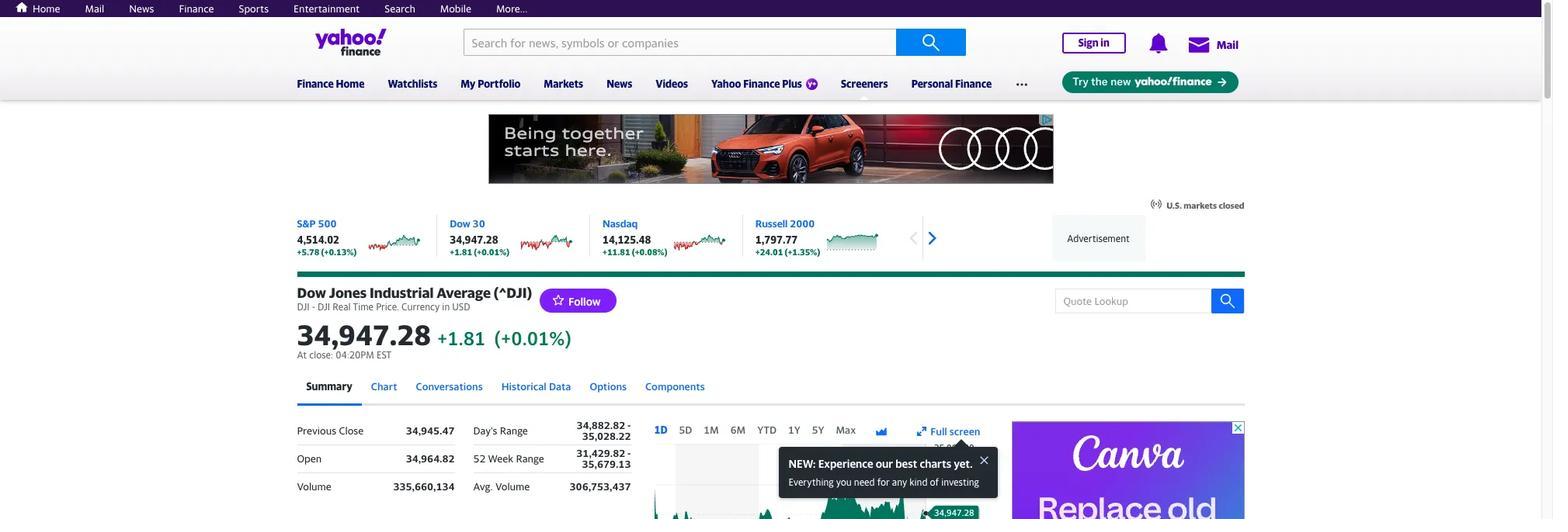 Task type: vqa. For each thing, say whether or not it's contained in the screenshot.


Task type: locate. For each thing, give the bounding box(es) containing it.
1 horizontal spatial news link
[[607, 68, 632, 97]]

1 vertical spatial mail
[[1217, 38, 1239, 51]]

home
[[33, 2, 60, 15], [336, 78, 365, 90]]

more...
[[496, 2, 528, 15]]

news left finance link
[[129, 2, 154, 15]]

avg.
[[473, 481, 493, 493]]

russell
[[756, 217, 788, 230]]

0 vertical spatial 34,947.28
[[450, 234, 498, 246]]

volume
[[297, 481, 331, 493], [495, 481, 530, 493]]

at
[[297, 349, 307, 361]]

1 horizontal spatial home
[[336, 78, 365, 90]]

0 horizontal spatial volume
[[297, 481, 331, 493]]

chart link
[[362, 370, 407, 406]]

finance left sports link
[[179, 2, 214, 15]]

for
[[877, 477, 890, 489]]

finance link
[[179, 2, 214, 15]]

4,514.02
[[297, 234, 339, 246]]

markets
[[1184, 200, 1217, 210]]

52
[[473, 453, 486, 465]]

advertisement region
[[488, 114, 1054, 184], [1012, 422, 1245, 520]]

in inside dow jones industrial average (^dji) dji - dji real time price. currency in usd
[[442, 301, 450, 313]]

full
[[931, 425, 947, 438]]

1 vertical spatial news
[[607, 78, 632, 90]]

plus
[[782, 78, 802, 90]]

0 vertical spatial range
[[500, 425, 528, 437]]

news left videos at top left
[[607, 78, 632, 90]]

industrial
[[370, 285, 434, 301]]

34,945.47
[[406, 425, 455, 437]]

news for the right news link
[[607, 78, 632, 90]]

mail link right notifications icon
[[1187, 30, 1239, 58]]

- right 34,882.82
[[628, 419, 631, 432]]

real
[[333, 301, 351, 313]]

31,429.82
[[576, 447, 625, 460]]

dow left 30
[[450, 217, 470, 230]]

s&p 500 4,514.02 +5.78 (+0.13%)
[[297, 217, 357, 257]]

ytd
[[757, 424, 777, 436]]

videos link
[[656, 68, 688, 97]]

mobile link
[[440, 2, 471, 15]]

dow left real
[[297, 285, 326, 301]]

0 horizontal spatial 34,947.28
[[297, 318, 431, 352]]

finance home
[[297, 78, 365, 90]]

306,753,437
[[570, 481, 631, 493]]

portfolio
[[478, 78, 521, 90]]

1 vertical spatial -
[[628, 419, 631, 432]]

1 vertical spatial +1.81
[[437, 328, 486, 349]]

(+1.35%)
[[785, 247, 820, 257]]

(+0.01%) at close:  04:20pm est
[[297, 328, 571, 361]]

best
[[896, 457, 917, 471]]

news
[[129, 2, 154, 15], [607, 78, 632, 90]]

in left usd
[[442, 301, 450, 313]]

+1.81 down usd
[[437, 328, 486, 349]]

experience
[[818, 457, 873, 471]]

search image
[[1220, 294, 1235, 309]]

range right 'week'
[[516, 453, 544, 465]]

0 horizontal spatial mail link
[[85, 2, 104, 15]]

mail link right home link
[[85, 2, 104, 15]]

finance right personal
[[955, 78, 992, 90]]

+1.81 inside 34,947.28 +1.81
[[437, 328, 486, 349]]

0 vertical spatial +1.81
[[450, 247, 472, 257]]

dow 30 link
[[450, 217, 485, 230]]

mail link
[[85, 2, 104, 15], [1187, 30, 1239, 58]]

1 horizontal spatial news
[[607, 78, 632, 90]]

30
[[473, 217, 485, 230]]

videos
[[656, 78, 688, 90]]

options link
[[580, 370, 636, 406]]

watchlists
[[388, 78, 438, 90]]

2 vertical spatial -
[[628, 447, 631, 460]]

news link left videos link
[[607, 68, 632, 97]]

(+0.01%) down 30
[[474, 247, 510, 257]]

dow 30 34,947.28 +1.81 (+0.01%)
[[450, 217, 510, 257]]

tab list
[[297, 370, 1245, 406], [654, 424, 864, 436]]

1 vertical spatial in
[[442, 301, 450, 313]]

range
[[500, 425, 528, 437], [516, 453, 544, 465]]

previous
[[297, 425, 336, 437]]

follow button
[[540, 289, 617, 313]]

1 vertical spatial (+0.01%)
[[494, 328, 571, 349]]

nasdaq 14,125.48 +11.81 (+0.08%)
[[603, 217, 668, 257]]

1 vertical spatial tab list
[[654, 424, 864, 436]]

screen
[[950, 425, 981, 438]]

mail right home link
[[85, 2, 104, 15]]

0 horizontal spatial dji
[[297, 301, 310, 313]]

1 horizontal spatial in
[[1101, 37, 1110, 49]]

-
[[312, 301, 315, 313], [628, 419, 631, 432], [628, 447, 631, 460]]

1 vertical spatial range
[[516, 453, 544, 465]]

34,947.28 inside the dow 30 34,947.28 +1.81 (+0.01%)
[[450, 234, 498, 246]]

1 horizontal spatial volume
[[495, 481, 530, 493]]

6m
[[731, 424, 746, 436]]

0 vertical spatial home
[[33, 2, 60, 15]]

mail right notifications icon
[[1217, 38, 1239, 51]]

Quote Lookup text field
[[1055, 289, 1245, 314]]

dow inside the dow 30 34,947.28 +1.81 (+0.01%)
[[450, 217, 470, 230]]

dow
[[450, 217, 470, 230], [297, 285, 326, 301]]

0 horizontal spatial in
[[442, 301, 450, 313]]

1 vertical spatial mail link
[[1187, 30, 1239, 58]]

- right 31,429.82
[[628, 447, 631, 460]]

any
[[892, 477, 907, 489]]

- left real
[[312, 301, 315, 313]]

data
[[549, 381, 571, 393]]

0 horizontal spatial dow
[[297, 285, 326, 301]]

in
[[1101, 37, 1110, 49], [442, 301, 450, 313]]

0 horizontal spatial news
[[129, 2, 154, 15]]

34,947.28 down time
[[297, 318, 431, 352]]

s&p
[[297, 217, 316, 230]]

0 horizontal spatial news link
[[129, 2, 154, 15]]

average
[[437, 285, 491, 301]]

1y
[[788, 424, 800, 436]]

1 horizontal spatial dow
[[450, 217, 470, 230]]

volume down open
[[297, 481, 331, 493]]

finance left plus
[[743, 78, 780, 90]]

charts
[[920, 457, 951, 471]]

- inside "34,882.82 - 35,028.22"
[[628, 419, 631, 432]]

search image
[[922, 33, 941, 52]]

34,947.28 down 30
[[450, 234, 498, 246]]

range right day's
[[500, 425, 528, 437]]

500
[[318, 217, 337, 230]]

sign in
[[1078, 37, 1110, 49]]

day's range
[[473, 425, 528, 437]]

(+0.13%)
[[321, 247, 357, 257]]

2000
[[790, 217, 815, 230]]

follow
[[569, 295, 601, 308]]

chart type image
[[875, 425, 888, 438]]

- inside 31,429.82 - 35,679.13
[[628, 447, 631, 460]]

+1.81
[[450, 247, 472, 257], [437, 328, 486, 349]]

0 vertical spatial mail
[[85, 2, 104, 15]]

need
[[854, 477, 875, 489]]

(+0.01%)
[[474, 247, 510, 257], [494, 328, 571, 349]]

volume down '52 week range'
[[495, 481, 530, 493]]

news link
[[129, 2, 154, 15], [607, 68, 632, 97]]

personal finance link
[[911, 68, 992, 97]]

0 vertical spatial news
[[129, 2, 154, 15]]

0 vertical spatial -
[[312, 301, 315, 313]]

0 horizontal spatial home
[[33, 2, 60, 15]]

news link left finance link
[[129, 2, 154, 15]]

previous image
[[901, 227, 925, 250]]

in right the "sign"
[[1101, 37, 1110, 49]]

1 horizontal spatial 34,947.28
[[450, 234, 498, 246]]

week
[[488, 453, 513, 465]]

investing
[[941, 477, 979, 489]]

0 vertical spatial dow
[[450, 217, 470, 230]]

russell 2000 link
[[756, 217, 815, 230]]

markets
[[544, 78, 583, 90]]

34,882.82 - 35,028.22
[[577, 419, 631, 442]]

next image
[[920, 227, 943, 250]]

1 vertical spatial news link
[[607, 68, 632, 97]]

everything
[[789, 477, 834, 489]]

0 vertical spatial (+0.01%)
[[474, 247, 510, 257]]

historical data
[[501, 381, 571, 393]]

(+0.01%) up historical data
[[494, 328, 571, 349]]

1 horizontal spatial dji
[[318, 301, 330, 313]]

1 vertical spatial dow
[[297, 285, 326, 301]]

notifications image
[[1148, 33, 1169, 54]]

markets link
[[544, 68, 583, 97]]

dow inside dow jones industrial average (^dji) dji - dji real time price. currency in usd
[[297, 285, 326, 301]]

2 volume from the left
[[495, 481, 530, 493]]

0 vertical spatial tab list
[[297, 370, 1245, 406]]

finance home link
[[297, 68, 365, 97]]

summary link
[[297, 370, 362, 406]]

+1.81 down the dow 30 link
[[450, 247, 472, 257]]

new:
[[789, 457, 816, 471]]

ytd button
[[757, 424, 777, 436]]



Task type: describe. For each thing, give the bounding box(es) containing it.
open
[[297, 453, 322, 465]]

search link
[[385, 2, 415, 15]]

34,964.82
[[406, 453, 455, 465]]

1 horizontal spatial mail link
[[1187, 30, 1239, 58]]

+1.81 inside the dow 30 34,947.28 +1.81 (+0.01%)
[[450, 247, 472, 257]]

you
[[836, 477, 852, 489]]

full screen link
[[917, 424, 981, 438]]

news for the topmost news link
[[129, 2, 154, 15]]

finance down entertainment link
[[297, 78, 334, 90]]

yahoo finance plus link
[[711, 68, 818, 100]]

1 vertical spatial home
[[336, 78, 365, 90]]

currency
[[402, 301, 440, 313]]

2 dji from the left
[[318, 301, 330, 313]]

our
[[876, 457, 893, 471]]

conversations
[[416, 381, 483, 393]]

- for day's range
[[628, 419, 631, 432]]

1d
[[654, 424, 668, 436]]

1 vertical spatial 34,947.28
[[297, 318, 431, 352]]

(+0.08%)
[[632, 247, 668, 257]]

dow for 30
[[450, 217, 470, 230]]

historical
[[501, 381, 546, 393]]

sports
[[239, 2, 269, 15]]

1 volume from the left
[[297, 481, 331, 493]]

try the new yahoo finance image
[[1062, 72, 1238, 94]]

- for 52 week range
[[628, 447, 631, 460]]

0 vertical spatial mail link
[[85, 2, 104, 15]]

search
[[385, 2, 415, 15]]

u.s.
[[1167, 200, 1182, 210]]

(+0.01%) inside the dow 30 34,947.28 +1.81 (+0.01%)
[[474, 247, 510, 257]]

my portfolio link
[[461, 68, 521, 97]]

full screen
[[931, 425, 981, 438]]

time
[[353, 301, 374, 313]]

0 vertical spatial in
[[1101, 37, 1110, 49]]

dow jones industrial average (^dji) dji - dji real time price. currency in usd
[[297, 285, 532, 313]]

u.s. markets closed
[[1167, 200, 1245, 210]]

my
[[461, 78, 476, 90]]

1m
[[704, 424, 719, 436]]

of
[[930, 477, 939, 489]]

premium yahoo finance logo image
[[806, 78, 818, 90]]

5y
[[812, 424, 824, 436]]

52 week range
[[473, 453, 544, 465]]

personal
[[911, 78, 953, 90]]

components link
[[636, 370, 714, 406]]

price.
[[376, 301, 399, 313]]

home link
[[11, 1, 60, 15]]

close
[[339, 425, 364, 437]]

trendarea chart of ^dji image
[[654, 444, 981, 520]]

close:
[[309, 349, 333, 361]]

day's
[[473, 425, 497, 437]]

5d
[[679, 424, 692, 436]]

advertisement
[[1067, 233, 1130, 244]]

max
[[836, 424, 856, 436]]

34,947.28 +1.81
[[297, 318, 486, 352]]

5d button
[[679, 424, 692, 436]]

screeners link
[[841, 68, 888, 100]]

closed
[[1219, 200, 1245, 210]]

1m button
[[704, 424, 719, 436]]

sign in link
[[1062, 33, 1126, 54]]

usd
[[452, 301, 470, 313]]

335,660,134
[[393, 481, 455, 493]]

6m button
[[731, 424, 746, 436]]

0 vertical spatial advertisement region
[[488, 114, 1054, 184]]

nasdaq link
[[603, 217, 638, 230]]

1,797.77
[[756, 234, 798, 246]]

0 horizontal spatial mail
[[85, 2, 104, 15]]

chart
[[371, 381, 397, 393]]

personal finance
[[911, 78, 992, 90]]

1 dji from the left
[[297, 301, 310, 313]]

more... link
[[496, 2, 528, 15]]

(^dji)
[[494, 285, 532, 301]]

summary
[[306, 381, 352, 393]]

est
[[377, 349, 392, 361]]

previous close
[[297, 425, 364, 437]]

close image
[[977, 453, 991, 467]]

35,028.22
[[582, 430, 631, 442]]

1 vertical spatial advertisement region
[[1012, 422, 1245, 520]]

nasdaq
[[603, 217, 638, 230]]

Search for news, symbols or companies text field
[[464, 29, 896, 56]]

entertainment link
[[294, 2, 360, 15]]

tab list containing summary
[[297, 370, 1245, 406]]

kind
[[910, 477, 928, 489]]

tab list containing 1d
[[654, 424, 864, 436]]

russell 2000 1,797.77 +24.01 (+1.35%)
[[756, 217, 820, 257]]

historical data link
[[492, 370, 580, 406]]

yet.
[[954, 457, 973, 471]]

sign
[[1078, 37, 1099, 49]]

yahoo finance plus
[[711, 78, 802, 90]]

- inside dow jones industrial average (^dji) dji - dji real time price. currency in usd
[[312, 301, 315, 313]]

34,882.82
[[577, 419, 625, 432]]

1 horizontal spatial mail
[[1217, 38, 1239, 51]]

+11.81
[[603, 247, 630, 257]]

+24.01
[[756, 247, 783, 257]]

max button
[[836, 424, 856, 436]]

entertainment
[[294, 2, 360, 15]]

new: experience our best charts yet. everything you need for any kind of investing
[[789, 457, 979, 489]]

yahoo
[[711, 78, 741, 90]]

5y button
[[812, 424, 824, 436]]

my portfolio
[[461, 78, 521, 90]]

(+0.01%) inside (+0.01%) at close:  04:20pm est
[[494, 328, 571, 349]]

dow for jones
[[297, 285, 326, 301]]

+5.78
[[297, 247, 320, 257]]

0 vertical spatial news link
[[129, 2, 154, 15]]



